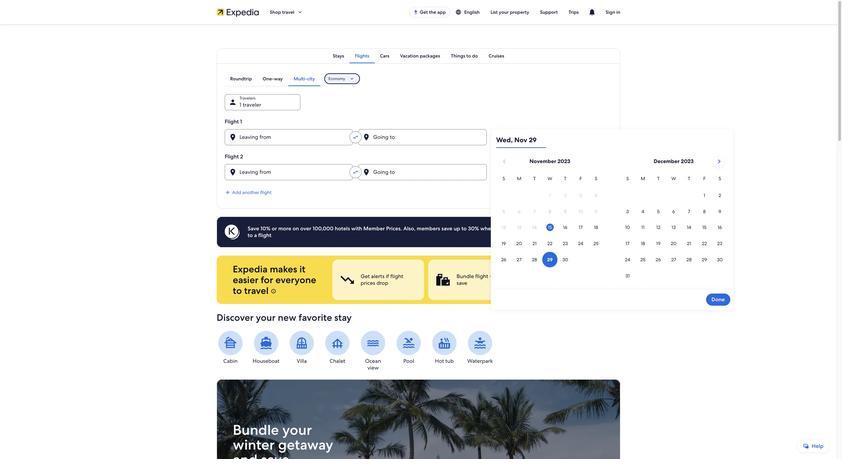 Task type: locate. For each thing, give the bounding box(es) containing it.
2 vertical spatial save
[[261, 451, 290, 460]]

1 vertical spatial 24 button
[[620, 252, 636, 268]]

w down november 2023
[[548, 176, 553, 182]]

nov 29 up previous month image
[[506, 136, 523, 143]]

1 horizontal spatial 20
[[671, 241, 677, 247]]

flight
[[260, 190, 272, 196], [258, 232, 272, 239], [391, 273, 404, 280], [476, 273, 489, 280]]

w inside "december 2023" element
[[672, 176, 677, 182]]

bundle inside bundle flight + hotel to save
[[457, 273, 474, 280]]

19 button down the 12 button in the right of the page
[[651, 236, 667, 252]]

save inside bundle flight + hotel to save
[[457, 280, 468, 287]]

to down expedia
[[233, 285, 242, 297]]

nov 29 for second 'nov 29' "button"
[[506, 171, 523, 178]]

26 button up bundle flight + hotel to save
[[496, 252, 512, 268]]

26 button down the 12 button in the right of the page
[[651, 252, 667, 268]]

16 button
[[558, 220, 573, 235], [713, 220, 728, 235]]

26 down the 12 button in the right of the page
[[656, 257, 661, 263]]

20 button down add
[[512, 236, 527, 252]]

16 button right today element
[[558, 220, 573, 235]]

2 20 button from the left
[[667, 236, 682, 252]]

2 22 button from the left
[[697, 236, 713, 252]]

1 horizontal spatial get
[[420, 9, 428, 15]]

and inside bundle your winter getaway and save
[[233, 451, 258, 460]]

17 button right today element
[[573, 220, 589, 235]]

2 button
[[713, 188, 728, 203]]

1 vertical spatial 2
[[719, 193, 722, 199]]

13
[[672, 225, 676, 231]]

ocean
[[365, 358, 381, 365]]

f inside "december 2023" element
[[704, 176, 706, 182]]

17
[[579, 225, 583, 231], [626, 241, 630, 247]]

save inside bundle your winter getaway and save
[[261, 451, 290, 460]]

15 button inside "december 2023" element
[[697, 220, 713, 235]]

to inside expedia makes it easier for everyone to travel
[[233, 285, 242, 297]]

list
[[491, 9, 498, 15]]

1 horizontal spatial 15 button
[[697, 220, 713, 235]]

0 horizontal spatial 20 button
[[512, 236, 527, 252]]

1 horizontal spatial 21 button
[[682, 236, 697, 252]]

0 horizontal spatial your
[[256, 312, 276, 324]]

nov down previous month image
[[506, 171, 516, 178]]

19 down 12
[[657, 241, 661, 247]]

0 horizontal spatial w
[[548, 176, 553, 182]]

1 vertical spatial travel
[[244, 285, 269, 297]]

nov 29 down previous month image
[[506, 171, 523, 178]]

2 27 button from the left
[[667, 252, 682, 268]]

1 20 from the left
[[517, 241, 522, 247]]

26 inside november 2023 element
[[502, 257, 507, 263]]

0 vertical spatial tab list
[[217, 48, 621, 63]]

vacation packages link
[[395, 48, 446, 63]]

23 button up airline
[[558, 236, 573, 252]]

1 horizontal spatial 16
[[718, 225, 723, 231]]

27 inside "december 2023" element
[[672, 257, 677, 263]]

get
[[420, 9, 428, 15], [361, 273, 370, 280]]

1 vertical spatial nov 29 button
[[491, 164, 613, 180]]

18 inside november 2023 element
[[594, 225, 599, 231]]

1 vertical spatial nov 29
[[506, 171, 523, 178]]

save for bundle flight + hotel to save
[[457, 280, 468, 287]]

0 horizontal spatial 23
[[563, 241, 568, 247]]

save for bundle your winter getaway and save
[[261, 451, 290, 460]]

0 vertical spatial 1
[[240, 101, 242, 108]]

english button
[[450, 6, 486, 18]]

27 button down add
[[512, 252, 527, 268]]

to inside bundle flight + hotel to save
[[508, 273, 513, 280]]

30 inside november 2023 element
[[563, 257, 569, 263]]

18 inside "december 2023" element
[[641, 241, 646, 247]]

things to do link
[[446, 48, 484, 63]]

1 horizontal spatial 23 button
[[713, 236, 728, 252]]

1 vertical spatial 24
[[625, 257, 631, 263]]

1 vertical spatial your
[[256, 312, 276, 324]]

19 inside "december 2023" element
[[657, 241, 661, 247]]

hot tub button
[[431, 331, 459, 365]]

30 inside "december 2023" element
[[718, 257, 723, 263]]

25 button inside "december 2023" element
[[636, 252, 651, 268]]

23
[[563, 241, 568, 247], [718, 241, 723, 247]]

1 m from the left
[[517, 176, 522, 182]]

1 horizontal spatial f
[[704, 176, 706, 182]]

3 out of 3 element
[[525, 260, 617, 300]]

1 26 from the left
[[502, 257, 507, 263]]

16 button down 9 'button'
[[713, 220, 728, 235]]

one-
[[263, 76, 274, 82]]

travel inside expedia makes it easier for everyone to travel
[[244, 285, 269, 297]]

24 up 31
[[625, 257, 631, 263]]

24 inside "december 2023" element
[[625, 257, 631, 263]]

18 left the 10
[[594, 225, 599, 231]]

sign in button
[[601, 4, 626, 20]]

rewards
[[575, 280, 595, 287]]

0 horizontal spatial a
[[254, 232, 257, 239]]

to right + in the right bottom of the page
[[508, 273, 513, 280]]

flight left + in the right bottom of the page
[[476, 273, 489, 280]]

0 horizontal spatial 19
[[502, 241, 506, 247]]

2 27 from the left
[[672, 257, 677, 263]]

get for get the app
[[420, 9, 428, 15]]

25 for 25 'button' within the "december 2023" element
[[641, 257, 646, 263]]

0 vertical spatial save
[[442, 225, 453, 232]]

1 horizontal spatial your
[[283, 421, 312, 440]]

f for november 2023
[[580, 176, 582, 182]]

0 horizontal spatial 22 button
[[543, 236, 558, 252]]

pool
[[404, 358, 414, 365]]

1 22 from the left
[[548, 241, 553, 247]]

15
[[548, 225, 552, 231], [703, 225, 707, 231]]

application
[[496, 154, 728, 284]]

27 button left "29" button
[[667, 252, 682, 268]]

3
[[627, 209, 629, 215]]

16
[[564, 225, 568, 231], [718, 225, 723, 231]]

1 horizontal spatial 30
[[718, 257, 723, 263]]

4 t from the left
[[688, 176, 691, 182]]

1 s from the left
[[503, 176, 505, 182]]

21 for 2nd 21 "button" from the left
[[688, 241, 692, 247]]

economy
[[329, 76, 345, 81]]

get left alerts
[[361, 273, 370, 280]]

flight 1
[[225, 118, 242, 125]]

it
[[300, 263, 306, 275]]

english
[[465, 9, 480, 15]]

2 23 from the left
[[718, 241, 723, 247]]

2 16 from the left
[[718, 225, 723, 231]]

travel inside dropdown button
[[282, 9, 295, 15]]

0 horizontal spatial 28
[[532, 257, 538, 263]]

31 button
[[620, 268, 636, 284]]

today element
[[547, 224, 554, 231]]

1 2023 from the left
[[558, 158, 571, 165]]

23 button up "29" button
[[713, 236, 728, 252]]

27 inside november 2023 element
[[517, 257, 522, 263]]

28 inside november 2023 element
[[532, 257, 538, 263]]

flight right if
[[391, 273, 404, 280]]

things to do
[[451, 53, 478, 59]]

2 nov 29 button from the top
[[491, 164, 613, 180]]

0 horizontal spatial f
[[580, 176, 582, 182]]

expedia makes it easier for everyone to travel
[[233, 263, 316, 297]]

0 horizontal spatial 17
[[579, 225, 583, 231]]

23 up airline
[[563, 241, 568, 247]]

1 vertical spatial bundle
[[233, 421, 279, 440]]

22 up "29" button
[[702, 241, 708, 247]]

if
[[386, 273, 389, 280]]

to right up
[[462, 225, 467, 232]]

25 inside "december 2023" element
[[641, 257, 646, 263]]

1 horizontal spatial 25
[[641, 257, 646, 263]]

2 inside button
[[719, 193, 722, 199]]

18
[[594, 225, 599, 231], [641, 241, 646, 247]]

add another flight
[[232, 190, 272, 196]]

1 horizontal spatial 18 button
[[636, 236, 651, 252]]

0 vertical spatial nov 29
[[506, 136, 523, 143]]

24 for 24 button to the left
[[578, 241, 584, 247]]

0 horizontal spatial 25
[[594, 241, 599, 247]]

24 button
[[573, 236, 589, 252], [620, 252, 636, 268]]

21
[[533, 241, 537, 247], [688, 241, 692, 247]]

your for list
[[499, 9, 509, 15]]

0 vertical spatial 24
[[578, 241, 584, 247]]

1 left 2 button
[[704, 193, 706, 199]]

30
[[563, 257, 569, 263], [718, 257, 723, 263]]

cabin button
[[217, 331, 244, 365]]

earn
[[553, 273, 564, 280]]

23 down 9 'button'
[[718, 241, 723, 247]]

1 down 1 traveler
[[240, 118, 242, 125]]

13 button
[[667, 220, 682, 235]]

2 m from the left
[[641, 176, 646, 182]]

w down december 2023
[[672, 176, 677, 182]]

flight 2
[[225, 153, 243, 160]]

7
[[688, 209, 691, 215]]

1 vertical spatial and
[[233, 451, 258, 460]]

26 for second 26 button from right
[[502, 257, 507, 263]]

0 horizontal spatial 18 button
[[589, 220, 604, 235]]

22 down today element
[[548, 241, 553, 247]]

0 vertical spatial hotel
[[521, 225, 534, 232]]

2 w from the left
[[672, 176, 677, 182]]

15 button inside november 2023 element
[[543, 220, 558, 235]]

0 horizontal spatial 24
[[578, 241, 584, 247]]

m inside "december 2023" element
[[641, 176, 646, 182]]

17 button down 10 button
[[620, 236, 636, 252]]

1 19 from the left
[[502, 241, 506, 247]]

1 vertical spatial 18 button
[[636, 236, 651, 252]]

another
[[243, 190, 259, 196]]

get right the download the app button icon
[[420, 9, 428, 15]]

1 horizontal spatial 20 button
[[667, 236, 682, 252]]

1 vertical spatial 25 button
[[636, 252, 651, 268]]

1 30 from the left
[[563, 257, 569, 263]]

0 horizontal spatial 17 button
[[573, 220, 589, 235]]

november 2023
[[530, 158, 571, 165]]

m for november 2023
[[517, 176, 522, 182]]

1 f from the left
[[580, 176, 582, 182]]

wed, nov 29 button
[[496, 132, 546, 148]]

11
[[642, 225, 645, 231]]

2 flight from the top
[[225, 153, 239, 160]]

0 vertical spatial flight
[[225, 118, 239, 125]]

save 10% or more on over 100,000 hotels with member prices. also, members save up to 30% when you add a hotel to a flight
[[248, 225, 534, 239]]

3 s from the left
[[627, 176, 629, 182]]

cabin
[[223, 358, 238, 365]]

24 button up 31 button
[[620, 252, 636, 268]]

2 f from the left
[[704, 176, 706, 182]]

bundle inside bundle your winter getaway and save
[[233, 421, 279, 440]]

expedia
[[233, 263, 268, 275]]

f inside november 2023 element
[[580, 176, 582, 182]]

list your property
[[491, 9, 530, 15]]

m inside november 2023 element
[[517, 176, 522, 182]]

1 28 from the left
[[532, 257, 538, 263]]

0 horizontal spatial travel
[[244, 285, 269, 297]]

1 horizontal spatial 26 button
[[651, 252, 667, 268]]

18 button down 11 button on the right of the page
[[636, 236, 651, 252]]

1 horizontal spatial 15
[[703, 225, 707, 231]]

16 right today element
[[564, 225, 568, 231]]

1 horizontal spatial 21
[[688, 241, 692, 247]]

1 vertical spatial 18
[[641, 241, 646, 247]]

0 horizontal spatial 19 button
[[496, 236, 512, 252]]

5
[[657, 209, 660, 215]]

for
[[261, 274, 273, 286]]

2 15 button from the left
[[697, 220, 713, 235]]

0 vertical spatial 25 button
[[589, 236, 604, 252]]

bundle your winter getaway and save main content
[[0, 24, 838, 460]]

a right add
[[517, 225, 520, 232]]

tab list
[[217, 48, 621, 63], [225, 71, 321, 86]]

cars link
[[375, 48, 395, 63]]

2 19 from the left
[[657, 241, 661, 247]]

1 vertical spatial 17
[[626, 241, 630, 247]]

2 15 from the left
[[703, 225, 707, 231]]

t down december 2023
[[688, 176, 691, 182]]

1 horizontal spatial 24
[[625, 257, 631, 263]]

1 21 from the left
[[533, 241, 537, 247]]

1 horizontal spatial w
[[672, 176, 677, 182]]

19 button down 'you'
[[496, 236, 512, 252]]

1 16 from the left
[[564, 225, 568, 231]]

0 vertical spatial 17 button
[[573, 220, 589, 235]]

1 vertical spatial save
[[457, 280, 468, 287]]

travel left trailing image
[[282, 9, 295, 15]]

17 right today element
[[579, 225, 583, 231]]

1 horizontal spatial m
[[641, 176, 646, 182]]

flight for flight 1
[[225, 118, 239, 125]]

22 inside "december 2023" element
[[702, 241, 708, 247]]

november 2023 element
[[496, 175, 604, 268]]

1 horizontal spatial 18
[[641, 241, 646, 247]]

0 horizontal spatial 22
[[548, 241, 553, 247]]

0 vertical spatial 17
[[579, 225, 583, 231]]

flight left or
[[258, 232, 272, 239]]

cars
[[380, 53, 390, 59]]

bundle for bundle flight + hotel to save
[[457, 273, 474, 280]]

a left 10%
[[254, 232, 257, 239]]

3 t from the left
[[658, 176, 660, 182]]

25 inside november 2023 element
[[594, 241, 599, 247]]

2 19 button from the left
[[651, 236, 667, 252]]

16 down 9 'button'
[[718, 225, 723, 231]]

2023 for november 2023
[[558, 158, 571, 165]]

get alerts if flight prices drop
[[361, 273, 404, 287]]

17 button inside november 2023 element
[[573, 220, 589, 235]]

2 nov 29 from the top
[[506, 171, 523, 178]]

19 inside november 2023 element
[[502, 241, 506, 247]]

25 for 25 'button' within november 2023 element
[[594, 241, 599, 247]]

0 vertical spatial 2
[[240, 153, 243, 160]]

add
[[232, 190, 241, 196]]

1 nov 29 from the top
[[506, 136, 523, 143]]

up
[[454, 225, 461, 232]]

1 vertical spatial tab list
[[225, 71, 321, 86]]

travel sale activities deals image
[[217, 380, 621, 460]]

17 inside "december 2023" element
[[626, 241, 630, 247]]

nov
[[515, 136, 528, 144], [506, 136, 516, 143], [506, 171, 516, 178]]

add another flight button
[[225, 190, 272, 196]]

1 23 from the left
[[563, 241, 568, 247]]

1 horizontal spatial 25 button
[[636, 252, 651, 268]]

houseboat button
[[253, 331, 280, 365]]

1 horizontal spatial 22 button
[[697, 236, 713, 252]]

s
[[503, 176, 505, 182], [595, 176, 598, 182], [627, 176, 629, 182], [719, 176, 722, 182]]

w for november
[[548, 176, 553, 182]]

0 horizontal spatial 23 button
[[558, 236, 573, 252]]

2 30 from the left
[[718, 257, 723, 263]]

2 2023 from the left
[[681, 158, 694, 165]]

also,
[[404, 225, 416, 232]]

21 inside november 2023 element
[[533, 241, 537, 247]]

ocean view button
[[360, 331, 387, 372]]

to left the do
[[467, 53, 471, 59]]

2 26 button from the left
[[651, 252, 667, 268]]

26 inside "december 2023" element
[[656, 257, 661, 263]]

nov for second 'nov 29' "button"
[[506, 171, 516, 178]]

hotel inside bundle flight + hotel to save
[[494, 273, 507, 280]]

2 28 from the left
[[687, 257, 692, 263]]

nov up previous month image
[[506, 136, 516, 143]]

1 horizontal spatial 2
[[719, 193, 722, 199]]

t down december
[[658, 176, 660, 182]]

discover your new favorite stay
[[217, 312, 352, 324]]

0 horizontal spatial 16
[[564, 225, 568, 231]]

15 button
[[543, 220, 558, 235], [697, 220, 713, 235]]

bundle
[[457, 273, 474, 280], [233, 421, 279, 440]]

cruises
[[489, 53, 505, 59]]

w inside november 2023 element
[[548, 176, 553, 182]]

30 right "29" button
[[718, 257, 723, 263]]

0 vertical spatial and
[[595, 273, 605, 280]]

30 up airline
[[563, 257, 569, 263]]

1 flight from the top
[[225, 118, 239, 125]]

0 horizontal spatial bundle
[[233, 421, 279, 440]]

1 vertical spatial 25
[[641, 257, 646, 263]]

30 for second 30 button from the right
[[563, 257, 569, 263]]

w
[[548, 176, 553, 182], [672, 176, 677, 182]]

26 for first 26 button from right
[[656, 257, 661, 263]]

m for december 2023
[[641, 176, 646, 182]]

19 down 'you'
[[502, 241, 506, 247]]

18 down the 11
[[641, 241, 646, 247]]

tab list containing stays
[[217, 48, 621, 63]]

your
[[499, 9, 509, 15], [256, 312, 276, 324], [283, 421, 312, 440]]

save
[[442, 225, 453, 232], [457, 280, 468, 287], [261, 451, 290, 460]]

hotel right add
[[521, 225, 534, 232]]

18 button left the 10
[[589, 220, 604, 235]]

16 inside november 2023 element
[[564, 225, 568, 231]]

f for december 2023
[[704, 176, 706, 182]]

wed, nov 29
[[496, 136, 537, 144]]

key
[[565, 280, 574, 287]]

25
[[594, 241, 599, 247], [641, 257, 646, 263]]

to
[[467, 53, 471, 59], [462, 225, 467, 232], [248, 232, 253, 239], [508, 273, 513, 280], [233, 285, 242, 297]]

1 horizontal spatial 27
[[672, 257, 677, 263]]

2 horizontal spatial your
[[499, 9, 509, 15]]

traveler
[[243, 101, 261, 108]]

f
[[580, 176, 582, 182], [704, 176, 706, 182]]

0 horizontal spatial 26
[[502, 257, 507, 263]]

22 button down today element
[[543, 236, 558, 252]]

1 15 button from the left
[[543, 220, 558, 235]]

0 horizontal spatial m
[[517, 176, 522, 182]]

1 left traveler
[[240, 101, 242, 108]]

0 horizontal spatial 21 button
[[527, 236, 543, 252]]

0 horizontal spatial 25 button
[[589, 236, 604, 252]]

your inside bundle your winter getaway and save
[[283, 421, 312, 440]]

21 button
[[527, 236, 543, 252], [682, 236, 697, 252]]

0 vertical spatial nov 29 button
[[491, 129, 613, 145]]

0 horizontal spatial 2023
[[558, 158, 571, 165]]

1 horizontal spatial 23
[[718, 241, 723, 247]]

0 horizontal spatial 15
[[548, 225, 552, 231]]

1 w from the left
[[548, 176, 553, 182]]

t down november 2023
[[564, 176, 567, 182]]

0 vertical spatial bundle
[[457, 273, 474, 280]]

30 for first 30 button from right
[[718, 257, 723, 263]]

24 for 24 button to the right
[[625, 257, 631, 263]]

0 horizontal spatial and
[[233, 451, 258, 460]]

get for get alerts if flight prices drop
[[361, 273, 370, 280]]

1 horizontal spatial 30 button
[[713, 252, 728, 268]]

shop
[[270, 9, 281, 15]]

23 button
[[558, 236, 573, 252], [713, 236, 728, 252]]

1 19 button from the left
[[496, 236, 512, 252]]

nov right the wed,
[[515, 136, 528, 144]]

one-way
[[263, 76, 283, 82]]

2 20 from the left
[[671, 241, 677, 247]]

1 21 button from the left
[[527, 236, 543, 252]]

27 for 1st the 27 button from left
[[517, 257, 522, 263]]

2 22 from the left
[[702, 241, 708, 247]]

0 vertical spatial 18
[[594, 225, 599, 231]]

1 t from the left
[[534, 176, 536, 182]]

2 s from the left
[[595, 176, 598, 182]]

1 vertical spatial get
[[361, 273, 370, 280]]

application containing november 2023
[[496, 154, 728, 284]]

t down november
[[534, 176, 536, 182]]

hotel inside save 10% or more on over 100,000 hotels with member prices. also, members save up to 30% when you add a hotel to a flight
[[521, 225, 534, 232]]

0 horizontal spatial 15 button
[[543, 220, 558, 235]]

tub
[[446, 358, 454, 365]]

travel left xsmall image
[[244, 285, 269, 297]]

1 horizontal spatial travel
[[282, 9, 295, 15]]

get inside get alerts if flight prices drop
[[361, 273, 370, 280]]

1 inside dropdown button
[[240, 101, 242, 108]]

2 vertical spatial 1
[[704, 193, 706, 199]]

22 inside november 2023 element
[[548, 241, 553, 247]]

1 horizontal spatial and
[[595, 273, 605, 280]]

1 vertical spatial flight
[[225, 153, 239, 160]]

21 inside "december 2023" element
[[688, 241, 692, 247]]

hotel right + in the right bottom of the page
[[494, 273, 507, 280]]

27 button
[[512, 252, 527, 268], [667, 252, 682, 268]]

0 horizontal spatial 30 button
[[558, 252, 573, 268]]

24 inside november 2023 element
[[578, 241, 584, 247]]

22 button
[[543, 236, 558, 252], [697, 236, 713, 252]]

2 21 from the left
[[688, 241, 692, 247]]

16 inside "december 2023" element
[[718, 225, 723, 231]]

your for bundle
[[283, 421, 312, 440]]

15 inside today element
[[548, 225, 552, 231]]

2023 right november
[[558, 158, 571, 165]]

1 27 from the left
[[517, 257, 522, 263]]

0 vertical spatial get
[[420, 9, 428, 15]]

2023
[[558, 158, 571, 165], [681, 158, 694, 165]]

1 horizontal spatial 27 button
[[667, 252, 682, 268]]

1 out of 3 element
[[333, 260, 425, 300]]

23 inside "december 2023" element
[[718, 241, 723, 247]]

flight inside save 10% or more on over 100,000 hotels with member prices. also, members save up to 30% when you add a hotel to a flight
[[258, 232, 272, 239]]

nov for second 'nov 29' "button" from the bottom
[[506, 136, 516, 143]]

m
[[517, 176, 522, 182], [641, 176, 646, 182]]

1 horizontal spatial 19
[[657, 241, 661, 247]]

17 down the 10
[[626, 241, 630, 247]]

20 inside november 2023 element
[[517, 241, 522, 247]]

2023 right december
[[681, 158, 694, 165]]

18 for 18 button to the right
[[641, 241, 646, 247]]

26 up bundle flight + hotel to save
[[502, 257, 507, 263]]

drop
[[377, 280, 389, 287]]

24 button up miles
[[573, 236, 589, 252]]

1 inside "button"
[[704, 193, 706, 199]]

and
[[595, 273, 605, 280], [233, 451, 258, 460]]

24 up miles
[[578, 241, 584, 247]]

1 15 from the left
[[548, 225, 552, 231]]

2 30 button from the left
[[713, 252, 728, 268]]

22 button up "29" button
[[697, 236, 713, 252]]

20 button down 13 button
[[667, 236, 682, 252]]

1 horizontal spatial 22
[[702, 241, 708, 247]]

2 26 from the left
[[656, 257, 661, 263]]



Task type: vqa. For each thing, say whether or not it's contained in the screenshot.
Economy
yes



Task type: describe. For each thing, give the bounding box(es) containing it.
w for december
[[672, 176, 677, 182]]

16 for first 16 button from the right
[[718, 225, 723, 231]]

1 16 button from the left
[[558, 220, 573, 235]]

expedia logo image
[[217, 7, 259, 17]]

nov inside button
[[515, 136, 528, 144]]

your for discover
[[256, 312, 276, 324]]

1 vertical spatial 1
[[240, 118, 242, 125]]

20 inside "december 2023" element
[[671, 241, 677, 247]]

hot tub
[[435, 358, 454, 365]]

1 traveler button
[[225, 94, 301, 110]]

1 26 button from the left
[[496, 252, 512, 268]]

villa button
[[288, 331, 316, 365]]

21 for 21 "button" inside the november 2023 element
[[533, 241, 537, 247]]

chalet button
[[324, 331, 351, 365]]

easier
[[233, 274, 259, 286]]

member
[[364, 225, 385, 232]]

17 inside november 2023 element
[[579, 225, 583, 231]]

multi-city
[[294, 76, 315, 82]]

7 button
[[682, 204, 697, 219]]

1 30 button from the left
[[558, 252, 573, 268]]

things
[[451, 53, 466, 59]]

to inside tab list
[[467, 53, 471, 59]]

makes
[[270, 263, 297, 275]]

flights link
[[350, 48, 375, 63]]

airline
[[565, 273, 580, 280]]

hot
[[435, 358, 444, 365]]

xsmall image
[[271, 289, 276, 294]]

2 28 button from the left
[[682, 252, 697, 268]]

waterpark button
[[467, 331, 494, 365]]

economy button
[[325, 73, 360, 84]]

vacation packages
[[400, 53, 440, 59]]

1 for 1
[[704, 193, 706, 199]]

14
[[687, 225, 692, 231]]

+
[[490, 273, 493, 280]]

0 horizontal spatial 24 button
[[573, 236, 589, 252]]

and inside 'earn airline miles and one key rewards'
[[595, 273, 605, 280]]

done button
[[707, 294, 731, 306]]

25 button inside november 2023 element
[[589, 236, 604, 252]]

bundle for bundle your winter getaway and save
[[233, 421, 279, 440]]

bundle flight + hotel to save
[[457, 273, 513, 287]]

flights
[[355, 53, 370, 59]]

multi-
[[294, 76, 307, 82]]

trailing image
[[297, 9, 303, 15]]

prices
[[361, 280, 375, 287]]

cruises link
[[484, 48, 510, 63]]

2 21 button from the left
[[682, 236, 697, 252]]

29 inside "december 2023" element
[[702, 257, 708, 263]]

the
[[429, 9, 437, 15]]

save
[[248, 225, 259, 232]]

stay
[[335, 312, 352, 324]]

or
[[272, 225, 277, 232]]

5 button
[[651, 204, 667, 219]]

communication center icon image
[[589, 8, 597, 16]]

stays link
[[328, 48, 350, 63]]

18 for the topmost 18 button
[[594, 225, 599, 231]]

1 nov 29 button from the top
[[491, 129, 613, 145]]

1 horizontal spatial 24 button
[[620, 252, 636, 268]]

2 t from the left
[[564, 176, 567, 182]]

roundtrip link
[[225, 71, 257, 86]]

app
[[438, 9, 446, 15]]

flight inside get alerts if flight prices drop
[[391, 273, 404, 280]]

1 button
[[697, 188, 713, 203]]

december
[[654, 158, 680, 165]]

1 for 1 traveler
[[240, 101, 242, 108]]

nov 29 for second 'nov 29' "button" from the bottom
[[506, 136, 523, 143]]

swap origin and destination values image
[[353, 169, 359, 175]]

shop travel button
[[265, 4, 309, 20]]

12 button
[[651, 220, 667, 235]]

getaway
[[278, 436, 334, 455]]

3 button
[[620, 204, 636, 219]]

everyone
[[276, 274, 316, 286]]

30%
[[468, 225, 479, 232]]

trips
[[569, 9, 579, 15]]

19 for 2nd 19 button from the right
[[502, 241, 506, 247]]

1 20 button from the left
[[512, 236, 527, 252]]

19 for 2nd 19 button from the left
[[657, 241, 661, 247]]

flight right another
[[260, 190, 272, 196]]

11 button
[[636, 220, 651, 235]]

swap origin and destination values image
[[353, 134, 359, 140]]

2 out of 3 element
[[429, 260, 521, 300]]

when
[[481, 225, 495, 232]]

one-way link
[[257, 71, 288, 86]]

bundle your winter getaway and save
[[233, 421, 334, 460]]

small image
[[456, 9, 462, 15]]

1 23 button from the left
[[558, 236, 573, 252]]

medium image
[[225, 190, 231, 196]]

sign in
[[606, 9, 621, 15]]

november
[[530, 158, 557, 165]]

14 button
[[682, 220, 697, 235]]

sign
[[606, 9, 616, 15]]

10 button
[[620, 220, 636, 235]]

21 button inside november 2023 element
[[527, 236, 543, 252]]

9
[[719, 209, 722, 215]]

29 button
[[697, 252, 713, 268]]

trips link
[[564, 6, 585, 18]]

hotels
[[335, 225, 350, 232]]

over
[[301, 225, 312, 232]]

6
[[673, 209, 676, 215]]

previous month image
[[501, 158, 509, 166]]

15 inside "december 2023" element
[[703, 225, 707, 231]]

23 inside november 2023 element
[[563, 241, 568, 247]]

1 28 button from the left
[[527, 252, 543, 268]]

12
[[657, 225, 661, 231]]

to left 10%
[[248, 232, 253, 239]]

2023 for december 2023
[[681, 158, 694, 165]]

9 button
[[713, 204, 728, 219]]

0 vertical spatial 18 button
[[589, 220, 604, 235]]

more
[[278, 225, 291, 232]]

1 22 button from the left
[[543, 236, 558, 252]]

download the app button image
[[413, 9, 419, 15]]

0 horizontal spatial 2
[[240, 153, 243, 160]]

december 2023 element
[[620, 175, 728, 284]]

1 vertical spatial 17 button
[[620, 236, 636, 252]]

1 horizontal spatial a
[[517, 225, 520, 232]]

flight for flight 2
[[225, 153, 239, 160]]

done
[[712, 296, 725, 303]]

december 2023
[[654, 158, 694, 165]]

save inside save 10% or more on over 100,000 hotels with member prices. also, members save up to 30% when you add a hotel to a flight
[[442, 225, 453, 232]]

wed,
[[496, 136, 513, 144]]

2 16 button from the left
[[713, 220, 728, 235]]

27 for 2nd the 27 button
[[672, 257, 677, 263]]

shop travel
[[270, 9, 295, 15]]

packages
[[420, 53, 440, 59]]

add
[[506, 225, 516, 232]]

tab list containing roundtrip
[[225, 71, 321, 86]]

houseboat
[[253, 358, 280, 365]]

in
[[617, 9, 621, 15]]

next month image
[[716, 158, 724, 166]]

8
[[704, 209, 706, 215]]

4
[[642, 209, 645, 215]]

4 s from the left
[[719, 176, 722, 182]]

with
[[352, 225, 362, 232]]

2 23 button from the left
[[713, 236, 728, 252]]

one
[[553, 280, 564, 287]]

28 inside "december 2023" element
[[687, 257, 692, 263]]

flight inside bundle flight + hotel to save
[[476, 273, 489, 280]]

31
[[626, 273, 630, 279]]

application inside the bundle your winter getaway and save main content
[[496, 154, 728, 284]]

miles
[[581, 273, 594, 280]]

ocean view
[[365, 358, 381, 372]]

villa
[[297, 358, 307, 365]]

6 button
[[667, 204, 682, 219]]

1 27 button from the left
[[512, 252, 527, 268]]

16 for second 16 button from right
[[564, 225, 568, 231]]

1 traveler
[[240, 101, 261, 108]]



